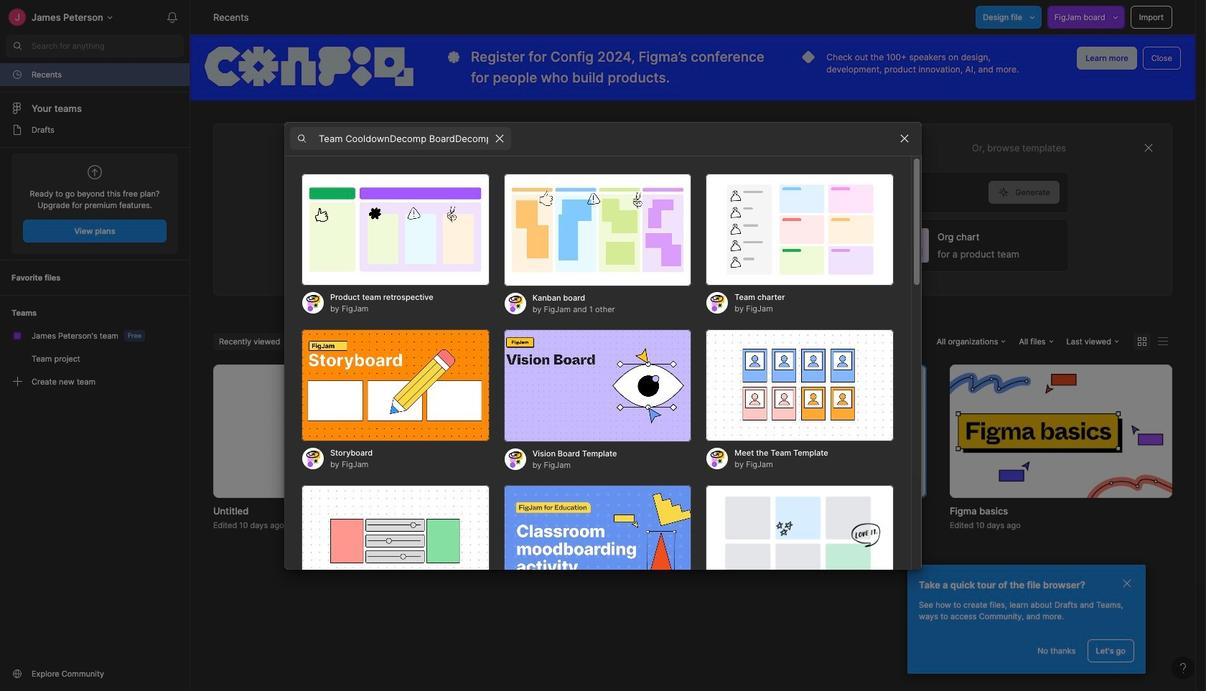 Task type: locate. For each thing, give the bounding box(es) containing it.
search 32 image
[[6, 34, 29, 57]]

dialog
[[284, 121, 922, 692]]

vision board template image
[[504, 329, 692, 442]]

storyboard image
[[302, 329, 490, 442]]

file thumbnail image
[[459, 365, 682, 498], [705, 365, 927, 498], [950, 365, 1173, 498], [283, 372, 367, 491]]

Ex: A weekly team meeting, starting with an ice breaker field
[[317, 172, 989, 212]]

Search templates text field
[[319, 130, 488, 147]]

kanban board image
[[504, 173, 692, 286]]

Search for anything text field
[[32, 40, 184, 52]]

page 16 image
[[11, 124, 23, 136]]

community 16 image
[[11, 669, 23, 680]]

product team retrospective image
[[302, 173, 490, 286]]



Task type: vqa. For each thing, say whether or not it's contained in the screenshot.
THE TEAM COOLDOWN image
no



Task type: describe. For each thing, give the bounding box(es) containing it.
meet the team template image
[[706, 329, 894, 442]]

mood board image
[[706, 485, 894, 598]]

bell 32 image
[[161, 6, 184, 29]]

mood board templates (community) image
[[504, 485, 692, 598]]

team agreement template image
[[302, 485, 490, 598]]

recent 16 image
[[11, 69, 23, 80]]

team charter image
[[706, 173, 894, 286]]



